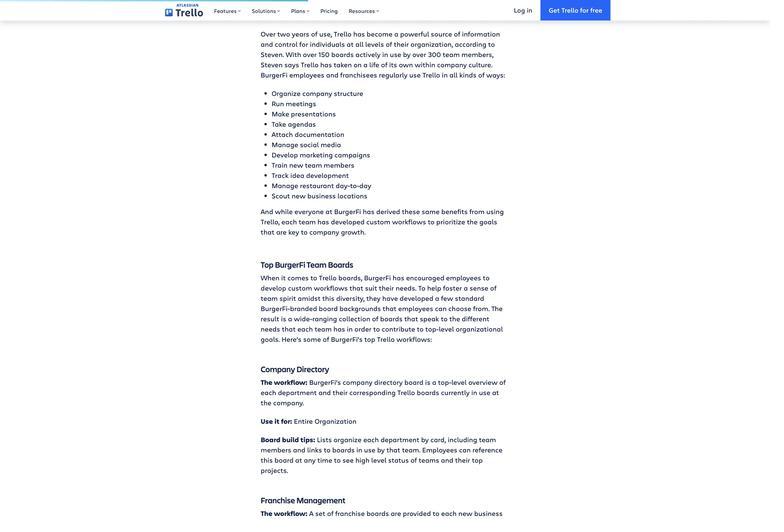 Task type: vqa. For each thing, say whether or not it's contained in the screenshot.
Says
yes



Task type: describe. For each thing, give the bounding box(es) containing it.
of left its
[[381, 60, 388, 69]]

agendas
[[288, 120, 316, 129]]

pricing
[[321, 7, 338, 14]]

see
[[343, 456, 354, 465]]

burgerfi-
[[261, 304, 290, 313]]

top inside top burgerfi team boards when it comes to trello boards, burgerfi has encouraged employees to develop custom workflows that suit their needs. to help foster a sense of team spirit amidst this diversity, they have developed a few standard burgerfi-branded board backgrounds that employees can choose from. the result is a wide-ranging collection of boards that speak to the different needs that each team has in order to contribute to top-level organizational goals. here's some of burgerfi's top trello workflows:
[[365, 335, 376, 344]]

that inside lists organize each department by card, including team members and links to boards in use by that team. employees can reference this board at any time to see high level status of teams and their top projects.
[[387, 446, 401, 455]]

2 horizontal spatial by
[[421, 435, 429, 445]]

trello right get
[[562, 6, 579, 14]]

information
[[462, 29, 500, 39]]

develop
[[261, 284, 287, 293]]

of left use,
[[311, 29, 318, 39]]

locations
[[338, 191, 368, 201]]

to right speak
[[441, 314, 448, 324]]

take
[[272, 120, 286, 129]]

top- inside burgerfi's company directory board is a top-level overview of each department and their corresponding trello boards currently in use at the company.
[[438, 378, 452, 387]]

ranging
[[313, 314, 337, 324]]

franchise
[[261, 495, 295, 506]]

top inside lists organize each department by card, including team members and links to boards in use by that team. employees can reference this board at any time to see high level status of teams and their top projects.
[[472, 456, 483, 465]]

at inside over two years of use, trello has become a powerful source of information and control for individuals at all levels of their organization, according to steven. with over 150 boards actively in use by over 300 team members, steven says trello has taken on a life of its own within company culture. burgerfi employees and franchisees regularly use trello in all kinds of ways:
[[347, 40, 354, 49]]

solutions button
[[247, 0, 286, 21]]

has up needs.
[[393, 273, 405, 283]]

marketing
[[300, 150, 333, 160]]

of down culture.
[[479, 70, 485, 80]]

resources
[[349, 7, 375, 14]]

employees inside over two years of use, trello has become a powerful source of information and control for individuals at all levels of their organization, according to steven. with over 150 boards actively in use by over 300 team members, steven says trello has taken on a life of its own within company culture. burgerfi employees and franchisees regularly use trello in all kinds of ways:
[[290, 70, 325, 80]]

to up sense
[[483, 273, 490, 283]]

the for company directory
[[261, 378, 273, 387]]

that up diversity,
[[350, 284, 364, 293]]

team inside lists organize each department by card, including team members and links to boards in use by that team. employees can reference this board at any time to see high level status of teams and their top projects.
[[479, 435, 496, 445]]

to right order at the bottom
[[374, 325, 380, 334]]

company inside organize company structure run meetings make presentations take agendas attach documentation manage social media develop marketing campaigns train new team members track idea development manage restaurant day-to-day scout new business locations
[[303, 89, 332, 98]]

trello right use,
[[334, 29, 352, 39]]

derived
[[377, 207, 400, 216]]

board inside burgerfi's company directory board is a top-level overview of each department and their corresponding trello boards currently in use at the company.
[[405, 378, 424, 387]]

1 manage from the top
[[272, 140, 298, 149]]

branded
[[290, 304, 317, 313]]

use down own
[[410, 70, 421, 80]]

in inside top burgerfi team boards when it comes to trello boards, burgerfi has encouraged employees to develop custom workflows that suit their needs. to help foster a sense of team spirit amidst this diversity, they have developed a few standard burgerfi-branded board backgrounds that employees can choose from. the result is a wide-ranging collection of boards that speak to the different needs that each team has in order to contribute to top-level organizational goals. here's some of burgerfi's top trello workflows:
[[347, 325, 353, 334]]

contribute
[[382, 325, 416, 334]]

plans button
[[286, 0, 315, 21]]

reference
[[473, 446, 503, 455]]

and down the tips:
[[293, 446, 306, 455]]

are inside and while everyone at burgerfi has derived these same benefits from using trello, each team has developed custom workflows to prioritize the goals that are key to company growth.
[[276, 228, 287, 237]]

with
[[286, 50, 301, 59]]

spirit
[[280, 294, 296, 303]]

meetings
[[286, 99, 316, 108]]

burgerfi inside and while everyone at burgerfi has derived these same benefits from using trello, each team has developed custom workflows to prioritize the goals that are key to company growth.
[[334, 207, 361, 216]]

page progress progress bar
[[0, 0, 308, 1]]

members,
[[462, 50, 494, 59]]

attach
[[272, 130, 293, 139]]

company inside over two years of use, trello has become a powerful source of information and control for individuals at all levels of their organization, according to steven. with over 150 boards actively in use by over 300 team members, steven says trello has taken on a life of its own within company culture. burgerfi employees and franchisees regularly use trello in all kinds of ways:
[[437, 60, 467, 69]]

solutions
[[252, 7, 276, 14]]

board inside top burgerfi team boards when it comes to trello boards, burgerfi has encouraged employees to develop custom workflows that suit their needs. to help foster a sense of team spirit amidst this diversity, they have developed a few standard burgerfi-branded board backgrounds that employees can choose from. the result is a wide-ranging collection of boards that speak to the different needs that each team has in order to contribute to top-level organizational goals. here's some of burgerfi's top trello workflows:
[[319, 304, 338, 313]]

their inside over two years of use, trello has become a powerful source of information and control for individuals at all levels of their organization, according to steven. with over 150 boards actively in use by over 300 team members, steven says trello has taken on a life of its own within company culture. burgerfi employees and franchisees regularly use trello in all kinds of ways:
[[394, 40, 409, 49]]

1 them from the left
[[307, 520, 325, 520]]

taken
[[334, 60, 352, 69]]

2 horizontal spatial employees
[[446, 273, 482, 283]]

workflow: for franchise
[[274, 509, 308, 519]]

burgerfi up suit
[[364, 273, 391, 283]]

goals inside a set of franchise boards are provided to each new business owner to help them onboard with corporate goals as well as give them a ful
[[405, 520, 423, 520]]

burgerfi's inside top burgerfi team boards when it comes to trello boards, burgerfi has encouraged employees to develop custom workflows that suit their needs. to help foster a sense of team spirit amidst this diversity, they have developed a few standard burgerfi-branded board backgrounds that employees can choose from. the result is a wide-ranging collection of boards that speak to the different needs that each team has in order to contribute to top-level organizational goals. here's some of burgerfi's top trello workflows:
[[331, 335, 363, 344]]

to left see
[[334, 456, 341, 465]]

trello inside burgerfi's company directory board is a top-level overview of each department and their corresponding trello boards currently in use at the company.
[[398, 388, 415, 398]]

of down become
[[386, 40, 392, 49]]

become
[[367, 29, 393, 39]]

employees
[[422, 446, 458, 455]]

members inside organize company structure run meetings make presentations take agendas attach documentation manage social media develop marketing campaigns train new team members track idea development manage restaurant day-to-day scout new business locations
[[324, 161, 355, 170]]

help inside top burgerfi team boards when it comes to trello boards, burgerfi has encouraged employees to develop custom workflows that suit their needs. to help foster a sense of team spirit amidst this diversity, they have developed a few standard burgerfi-branded board backgrounds that employees can choose from. the result is a wide-ranging collection of boards that speak to the different needs that each team has in order to contribute to top-level organizational goals. here's some of burgerfi's top trello workflows:
[[428, 284, 442, 293]]

their inside burgerfi's company directory board is a top-level overview of each department and their corresponding trello boards currently in use at the company.
[[333, 388, 348, 398]]

workflows inside top burgerfi team boards when it comes to trello boards, burgerfi has encouraged employees to develop custom workflows that suit their needs. to help foster a sense of team spirit amidst this diversity, they have developed a few standard burgerfi-branded board backgrounds that employees can choose from. the result is a wide-ranging collection of boards that speak to the different needs that each team has in order to contribute to top-level organizational goals. here's some of burgerfi's top trello workflows:
[[314, 284, 348, 293]]

in inside lists organize each department by card, including team members and links to boards in use by that team. employees can reference this board at any time to see high level status of teams and their top projects.
[[357, 446, 363, 455]]

pricing link
[[315, 0, 344, 21]]

control
[[275, 40, 298, 49]]

use inside burgerfi's company directory board is a top-level overview of each department and their corresponding trello boards currently in use at the company.
[[479, 388, 491, 398]]

the workflow: for company
[[261, 378, 308, 387]]

board inside lists organize each department by card, including team members and links to boards in use by that team. employees can reference this board at any time to see high level status of teams and their top projects.
[[275, 456, 294, 465]]

a
[[309, 509, 314, 519]]

to up the workflows:
[[417, 325, 424, 334]]

that up here's
[[282, 325, 296, 334]]

trello down within
[[423, 70, 440, 80]]

1 vertical spatial it
[[275, 417, 280, 426]]

a inside a set of franchise boards are provided to each new business owner to help them onboard with corporate goals as well as give them a ful
[[493, 520, 497, 520]]

2 manage from the top
[[272, 181, 298, 190]]

amidst
[[298, 294, 321, 303]]

boards
[[328, 259, 354, 270]]

have
[[383, 294, 398, 303]]

in right "log"
[[527, 6, 533, 14]]

top
[[261, 259, 274, 270]]

board build tips:
[[261, 435, 315, 445]]

each inside and while everyone at burgerfi has derived these same benefits from using trello, each team has developed custom workflows to prioritize the goals that are key to company growth.
[[282, 217, 297, 227]]

says
[[285, 60, 299, 69]]

life
[[370, 60, 380, 69]]

their inside lists organize each department by card, including team members and links to boards in use by that team. employees can reference this board at any time to see high level status of teams and their top projects.
[[455, 456, 471, 465]]

of right the source
[[454, 29, 461, 39]]

level inside burgerfi's company directory board is a top-level overview of each department and their corresponding trello boards currently in use at the company.
[[452, 378, 467, 387]]

well
[[434, 520, 448, 520]]

the inside top burgerfi team boards when it comes to trello boards, burgerfi has encouraged employees to develop custom workflows that suit their needs. to help foster a sense of team spirit amidst this diversity, they have developed a few standard burgerfi-branded board backgrounds that employees can choose from. the result is a wide-ranging collection of boards that speak to the different needs that each team has in order to contribute to top-level organizational goals. here's some of burgerfi's top trello workflows:
[[492, 304, 503, 313]]

get trello for free
[[549, 6, 603, 14]]

of inside a set of franchise boards are provided to each new business owner to help them onboard with corporate goals as well as give them a ful
[[327, 509, 334, 519]]

departments.
[[285, 3, 338, 15]]

the inside top burgerfi team boards when it comes to trello boards, burgerfi has encouraged employees to develop custom workflows that suit their needs. to help foster a sense of team spirit amidst this diversity, they have developed a few standard burgerfi-branded board backgrounds that employees can choose from. the result is a wide-ranging collection of boards that speak to the different needs that each team has in order to contribute to top-level organizational goals. here's some of burgerfi's top trello workflows:
[[450, 314, 460, 324]]

collaboration
[[395, 0, 447, 2]]

the for overview
[[261, 399, 272, 408]]

regularly
[[379, 70, 408, 80]]

use,
[[319, 29, 332, 39]]

of right sense
[[490, 284, 497, 293]]

get
[[549, 6, 560, 14]]

in left kinds
[[442, 70, 448, 80]]

restaurant
[[300, 181, 334, 190]]

level inside top burgerfi team boards when it comes to trello boards, burgerfi has encouraged employees to develop custom workflows that suit their needs. to help foster a sense of team spirit amidst this diversity, they have developed a few standard burgerfi-branded board backgrounds that employees can choose from. the result is a wide-ranging collection of boards that speak to the different needs that each team has in order to contribute to top-level organizational goals. here's some of burgerfi's top trello workflows:
[[439, 325, 454, 334]]

1 over from the left
[[303, 50, 317, 59]]

use it for: entire organization
[[261, 417, 357, 426]]

1 vertical spatial for
[[581, 6, 589, 14]]

burgerfi's company directory board is a top-level overview of each department and their corresponding trello boards currently in use at the company.
[[261, 378, 506, 408]]

in inside burgerfi's company directory board is a top-level overview of each department and their corresponding trello boards currently in use at the company.
[[472, 388, 478, 398]]

documentation
[[295, 130, 345, 139]]

in down levels
[[383, 50, 388, 59]]

new inside a set of franchise boards are provided to each new business owner to help them onboard with corporate goals as well as give them a ful
[[459, 509, 473, 519]]

provided
[[403, 509, 431, 519]]

1 horizontal spatial all
[[450, 70, 458, 80]]

onboard
[[326, 520, 353, 520]]

300
[[428, 50, 441, 59]]

make
[[272, 109, 289, 119]]

from.
[[473, 304, 490, 313]]

company directory
[[261, 364, 329, 375]]

that inside and while everyone at burgerfi has derived these same benefits from using trello, each team has developed custom workflows to prioritize the goals that are key to company growth.
[[261, 228, 275, 237]]

from
[[470, 207, 485, 216]]

tool
[[365, 0, 381, 2]]

has left become
[[354, 29, 365, 39]]

has down "everyone"
[[318, 217, 329, 227]]

trello down contribute
[[377, 335, 395, 344]]

according
[[455, 40, 487, 49]]

the for same
[[467, 217, 478, 227]]

board
[[261, 435, 281, 445]]

of down backgrounds
[[372, 314, 379, 324]]

department inside lists organize each department by card, including team members and links to boards in use by that team. employees can reference this board at any time to see high level status of teams and their top projects.
[[381, 435, 420, 445]]

here's
[[282, 335, 302, 344]]

organize
[[334, 435, 362, 445]]

corporate
[[372, 520, 403, 520]]

choose
[[449, 304, 472, 313]]

to down same
[[428, 217, 435, 227]]

overview
[[469, 378, 498, 387]]

use inside lists organize each department by card, including team members and links to boards in use by that team. employees can reference this board at any time to see high level status of teams and their top projects.
[[364, 446, 376, 455]]

amazing
[[329, 0, 363, 2]]

is inside top burgerfi team boards when it comes to trello boards, burgerfi has encouraged employees to develop custom workflows that suit their needs. to help foster a sense of team spirit amidst this diversity, they have developed a few standard burgerfi-branded board backgrounds that employees can choose from. the result is a wide-ranging collection of boards that speak to the different needs that each team has in order to contribute to top-level organizational goals. here's some of burgerfi's top trello workflows:
[[281, 314, 287, 324]]

boards inside a set of franchise boards are provided to each new business owner to help them onboard with corporate goals as well as give them a ful
[[367, 509, 389, 519]]

get trello for free link
[[541, 0, 611, 21]]

day-
[[336, 181, 350, 190]]

workflows:
[[397, 335, 432, 344]]

can inside top burgerfi team boards when it comes to trello boards, burgerfi has encouraged employees to develop custom workflows that suit their needs. to help foster a sense of team spirit amidst this diversity, they have developed a few standard burgerfi-branded board backgrounds that employees can choose from. the result is a wide-ranging collection of boards that speak to the different needs that each team has in order to contribute to top-level organizational goals. here's some of burgerfi's top trello workflows:
[[435, 304, 447, 313]]

powerful
[[400, 29, 429, 39]]

projects.
[[261, 466, 288, 475]]

is inside burgerfi's company directory board is a top-level overview of each department and their corresponding trello boards currently in use at the company.
[[425, 378, 431, 387]]

backgrounds
[[340, 304, 381, 313]]

and down employees
[[441, 456, 454, 465]]

and while everyone at burgerfi has derived these same benefits from using trello, each team has developed custom workflows to prioritize the goals that are key to company growth.
[[261, 207, 504, 237]]

across
[[449, 0, 475, 2]]

they
[[367, 294, 381, 303]]

diversity,
[[336, 294, 365, 303]]

use
[[261, 417, 273, 426]]

kinds
[[460, 70, 477, 80]]

their inside top burgerfi team boards when it comes to trello boards, burgerfi has encouraged employees to develop custom workflows that suit their needs. to help foster a sense of team spirit amidst this diversity, they have developed a few standard burgerfi-branded board backgrounds that employees can choose from. the result is a wide-ranging collection of boards that speak to the different needs that each team has in order to contribute to top-level organizational goals. here's some of burgerfi's top trello workflows:
[[379, 284, 394, 293]]

to down team
[[311, 273, 317, 283]]

at inside lists organize each department by card, including team members and links to boards in use by that team. employees can reference this board at any time to see high level status of teams and their top projects.
[[295, 456, 302, 465]]

team down ranging
[[315, 325, 332, 334]]

organization
[[315, 417, 357, 426]]

key
[[289, 228, 299, 237]]

of right 'some'
[[323, 335, 329, 344]]

log in
[[514, 6, 533, 14]]

burgerfi's inside burgerfi's company directory board is a top-level overview of each department and their corresponding trello boards currently in use at the company.
[[309, 378, 341, 387]]

for:
[[281, 417, 292, 426]]

directory
[[297, 364, 329, 375]]

lists organize each department by card, including team members and links to boards in use by that team. employees can reference this board at any time to see high level status of teams and their top projects.
[[261, 435, 503, 475]]

goals inside and while everyone at burgerfi has derived these same benefits from using trello, each team has developed custom workflows to prioritize the goals that are key to company growth.
[[480, 217, 498, 227]]

0 vertical spatial new
[[289, 161, 303, 170]]

workflow: for company
[[274, 378, 308, 387]]

individuals
[[310, 40, 345, 49]]

structure
[[334, 89, 364, 98]]

trello down team
[[319, 273, 337, 283]]

tips:
[[301, 435, 315, 445]]

at inside and while everyone at burgerfi has derived these same benefits from using trello, each team has developed custom workflows to prioritize the goals that are key to company growth.
[[326, 207, 333, 216]]

owner
[[261, 520, 281, 520]]

team down develop
[[261, 294, 278, 303]]



Task type: locate. For each thing, give the bounding box(es) containing it.
and down the taken
[[326, 70, 339, 80]]

is inside trello is an amazing tool for collaboration across departments.
[[309, 0, 315, 2]]

burgerfi's down directory
[[309, 378, 341, 387]]

2 vertical spatial is
[[425, 378, 431, 387]]

the inside burgerfi's company directory board is a top-level overview of each department and their corresponding trello boards currently in use at the company.
[[261, 399, 272, 408]]

1 horizontal spatial it
[[281, 273, 286, 283]]

by inside over two years of use, trello has become a powerful source of information and control for individuals at all levels of their organization, according to steven. with over 150 boards actively in use by over 300 team members, steven says trello has taken on a life of its own within company culture. burgerfi employees and franchisees regularly use trello in all kinds of ways:
[[403, 50, 411, 59]]

that up contribute
[[405, 314, 418, 324]]

that down trello,
[[261, 228, 275, 237]]

to down information
[[489, 40, 495, 49]]

can down including
[[459, 446, 471, 455]]

1 horizontal spatial workflows
[[392, 217, 426, 227]]

0 vertical spatial business
[[308, 191, 336, 201]]

team.
[[402, 446, 421, 455]]

to
[[419, 284, 426, 293]]

their down the powerful
[[394, 40, 409, 49]]

them right give
[[474, 520, 491, 520]]

0 vertical spatial burgerfi's
[[331, 335, 363, 344]]

can
[[435, 304, 447, 313], [459, 446, 471, 455]]

custom
[[367, 217, 391, 227], [288, 284, 312, 293]]

level down speak
[[439, 325, 454, 334]]

team up "reference"
[[479, 435, 496, 445]]

team inside organize company structure run meetings make presentations take agendas attach documentation manage social media develop marketing campaigns train new team members track idea development manage restaurant day-to-day scout new business locations
[[305, 161, 322, 170]]

team down "everyone"
[[299, 217, 316, 227]]

0 horizontal spatial can
[[435, 304, 447, 313]]

custom down comes
[[288, 284, 312, 293]]

0 vertical spatial is
[[309, 0, 315, 2]]

each inside a set of franchise boards are provided to each new business owner to help them onboard with corporate goals as well as give them a ful
[[442, 509, 457, 519]]

social
[[300, 140, 319, 149]]

each inside burgerfi's company directory board is a top-level overview of each department and their corresponding trello boards currently in use at the company.
[[261, 388, 276, 398]]

encouraged
[[406, 273, 445, 283]]

wide-
[[294, 314, 313, 324]]

1 vertical spatial by
[[421, 435, 429, 445]]

in
[[527, 6, 533, 14], [383, 50, 388, 59], [442, 70, 448, 80], [347, 325, 353, 334], [472, 388, 478, 398], [357, 446, 363, 455]]

the
[[467, 217, 478, 227], [450, 314, 460, 324], [261, 399, 272, 408]]

as left give
[[449, 520, 457, 520]]

franchisees
[[340, 70, 377, 80]]

0 horizontal spatial department
[[278, 388, 317, 398]]

team inside and while everyone at burgerfi has derived these same benefits from using trello, each team has developed custom workflows to prioritize the goals that are key to company growth.
[[299, 217, 316, 227]]

standard
[[455, 294, 485, 303]]

the workflow: for franchise
[[261, 509, 308, 519]]

0 vertical spatial the
[[467, 217, 478, 227]]

burgerfi
[[261, 70, 288, 80], [334, 207, 361, 216], [275, 259, 306, 270], [364, 273, 391, 283]]

employees up foster
[[446, 273, 482, 283]]

to
[[489, 40, 495, 49], [428, 217, 435, 227], [301, 228, 308, 237], [311, 273, 317, 283], [483, 273, 490, 283], [441, 314, 448, 324], [374, 325, 380, 334], [417, 325, 424, 334], [324, 446, 331, 455], [334, 456, 341, 465], [433, 509, 440, 519], [283, 520, 290, 520]]

board
[[319, 304, 338, 313], [405, 378, 424, 387], [275, 456, 294, 465]]

while
[[275, 207, 293, 216]]

developed inside and while everyone at burgerfi has derived these same benefits from using trello, each team has developed custom workflows to prioritize the goals that are key to company growth.
[[331, 217, 365, 227]]

boards inside burgerfi's company directory board is a top-level overview of each department and their corresponding trello boards currently in use at the company.
[[417, 388, 440, 398]]

to right key
[[301, 228, 308, 237]]

at up the taken
[[347, 40, 354, 49]]

for
[[383, 0, 393, 2], [581, 6, 589, 14], [300, 40, 308, 49]]

this inside top burgerfi team boards when it comes to trello boards, burgerfi has encouraged employees to develop custom workflows that suit their needs. to help foster a sense of team spirit amidst this diversity, they have developed a few standard burgerfi-branded board backgrounds that employees can choose from. the result is a wide-ranging collection of boards that speak to the different needs that each team has in order to contribute to top-level organizational goals. here's some of burgerfi's top trello workflows:
[[323, 294, 335, 303]]

boards,
[[339, 273, 363, 283]]

0 vertical spatial this
[[323, 294, 335, 303]]

0 horizontal spatial custom
[[288, 284, 312, 293]]

1 vertical spatial manage
[[272, 181, 298, 190]]

boards down organize
[[333, 446, 355, 455]]

steven
[[261, 60, 283, 69]]

presentations
[[291, 109, 336, 119]]

2 vertical spatial the
[[261, 399, 272, 408]]

card,
[[431, 435, 446, 445]]

it inside top burgerfi team boards when it comes to trello boards, burgerfi has encouraged employees to develop custom workflows that suit their needs. to help foster a sense of team spirit amidst this diversity, they have developed a few standard burgerfi-branded board backgrounds that employees can choose from. the result is a wide-ranging collection of boards that speak to the different needs that each team has in order to contribute to top-level organizational goals. here's some of burgerfi's top trello workflows:
[[281, 273, 286, 283]]

for inside over two years of use, trello has become a powerful source of information and control for individuals at all levels of their organization, according to steven. with over 150 boards actively in use by over 300 team members, steven says trello has taken on a life of its own within company culture. burgerfi employees and franchisees regularly use trello in all kinds of ways:
[[300, 40, 308, 49]]

1 workflow: from the top
[[274, 378, 308, 387]]

two
[[278, 29, 290, 39]]

and
[[261, 207, 273, 216]]

1 horizontal spatial top
[[472, 456, 483, 465]]

0 vertical spatial the workflow:
[[261, 378, 308, 387]]

0 vertical spatial department
[[278, 388, 317, 398]]

1 vertical spatial department
[[381, 435, 420, 445]]

for right tool
[[383, 0, 393, 2]]

a set of franchise boards are provided to each new business owner to help them onboard with corporate goals as well as give them a ful
[[261, 509, 509, 520]]

are up corporate
[[391, 509, 401, 519]]

0 horizontal spatial over
[[303, 50, 317, 59]]

burgerfi's
[[331, 335, 363, 344], [309, 378, 341, 387]]

to up "time" at the bottom left of page
[[324, 446, 331, 455]]

burgerfi down steven
[[261, 70, 288, 80]]

each inside top burgerfi team boards when it comes to trello boards, burgerfi has encouraged employees to develop custom workflows that suit their needs. to help foster a sense of team spirit amidst this diversity, they have developed a few standard burgerfi-branded board backgrounds that employees can choose from. the result is a wide-ranging collection of boards that speak to the different needs that each team has in order to contribute to top-level organizational goals. here's some of burgerfi's top trello workflows:
[[298, 325, 313, 334]]

0 horizontal spatial as
[[424, 520, 432, 520]]

0 vertical spatial help
[[428, 284, 442, 293]]

top- up currently
[[438, 378, 452, 387]]

0 vertical spatial it
[[281, 273, 286, 283]]

own
[[399, 60, 413, 69]]

team
[[443, 50, 460, 59], [305, 161, 322, 170], [299, 217, 316, 227], [261, 294, 278, 303], [315, 325, 332, 334], [479, 435, 496, 445]]

workflow: down franchise management
[[274, 509, 308, 519]]

the down choose
[[450, 314, 460, 324]]

top burgerfi team boards when it comes to trello boards, burgerfi has encouraged employees to develop custom workflows that suit their needs. to help foster a sense of team spirit amidst this diversity, they have developed a few standard burgerfi-branded board backgrounds that employees can choose from. the result is a wide-ranging collection of boards that speak to the different needs that each team has in order to contribute to top-level organizational goals. here's some of burgerfi's top trello workflows:
[[261, 259, 503, 344]]

2 workflow: from the top
[[274, 509, 308, 519]]

trello down 150
[[301, 60, 319, 69]]

1 vertical spatial developed
[[400, 294, 434, 303]]

2 as from the left
[[449, 520, 457, 520]]

0 vertical spatial all
[[356, 40, 364, 49]]

1 horizontal spatial this
[[323, 294, 335, 303]]

workflows down these
[[392, 217, 426, 227]]

board right directory
[[405, 378, 424, 387]]

1 horizontal spatial help
[[428, 284, 442, 293]]

trello inside trello is an amazing tool for collaboration across departments.
[[285, 0, 307, 2]]

top down "reference"
[[472, 456, 483, 465]]

their up have at the bottom of page
[[379, 284, 394, 293]]

1 vertical spatial are
[[391, 509, 401, 519]]

each up company.
[[261, 388, 276, 398]]

a
[[395, 29, 399, 39], [364, 60, 368, 69], [464, 284, 468, 293], [435, 294, 440, 303], [288, 314, 292, 324], [432, 378, 437, 387], [493, 520, 497, 520]]

the inside and while everyone at burgerfi has derived these same benefits from using trello, each team has developed custom workflows to prioritize the goals that are key to company growth.
[[467, 217, 478, 227]]

1 vertical spatial help
[[292, 520, 306, 520]]

trello,
[[261, 217, 280, 227]]

0 vertical spatial the
[[492, 304, 503, 313]]

atlassian trello image
[[165, 4, 203, 17]]

all up actively
[[356, 40, 364, 49]]

benefits
[[442, 207, 468, 216]]

the workflow:
[[261, 378, 308, 387], [261, 509, 308, 519]]

all
[[356, 40, 364, 49], [450, 70, 458, 80]]

that up the status
[[387, 446, 401, 455]]

0 vertical spatial workflows
[[392, 217, 426, 227]]

boards
[[332, 50, 354, 59], [380, 314, 403, 324], [417, 388, 440, 398], [333, 446, 355, 455], [367, 509, 389, 519]]

give
[[459, 520, 472, 520]]

1 horizontal spatial for
[[383, 0, 393, 2]]

of right the overview
[[500, 378, 506, 387]]

scout
[[272, 191, 290, 201]]

a inside burgerfi's company directory board is a top-level overview of each department and their corresponding trello boards currently in use at the company.
[[432, 378, 437, 387]]

0 horizontal spatial developed
[[331, 217, 365, 227]]

1 vertical spatial goals
[[405, 520, 423, 520]]

0 vertical spatial top
[[365, 335, 376, 344]]

ways:
[[487, 70, 506, 80]]

its
[[389, 60, 397, 69]]

franchise
[[336, 509, 365, 519]]

develop
[[272, 150, 298, 160]]

0 horizontal spatial top
[[365, 335, 376, 344]]

0 horizontal spatial members
[[261, 446, 292, 455]]

in down the collection
[[347, 325, 353, 334]]

2 them from the left
[[474, 520, 491, 520]]

members up development
[[324, 161, 355, 170]]

day
[[360, 181, 372, 190]]

2 horizontal spatial the
[[467, 217, 478, 227]]

and down over
[[261, 40, 273, 49]]

log in link
[[506, 0, 541, 21]]

burgerfi up comes
[[275, 259, 306, 270]]

can inside lists organize each department by card, including team members and links to boards in use by that team. employees can reference this board at any time to see high level status of teams and their top projects.
[[459, 446, 471, 455]]

0 vertical spatial workflow:
[[274, 378, 308, 387]]

an
[[317, 0, 327, 2]]

1 vertical spatial workflow:
[[274, 509, 308, 519]]

0 vertical spatial level
[[439, 325, 454, 334]]

at left any
[[295, 456, 302, 465]]

each up well
[[442, 509, 457, 519]]

help inside a set of franchise boards are provided to each new business owner to help them onboard with corporate goals as well as give them a ful
[[292, 520, 306, 520]]

1 vertical spatial top
[[472, 456, 483, 465]]

1 horizontal spatial goals
[[480, 217, 498, 227]]

2 vertical spatial employees
[[398, 304, 434, 313]]

1 vertical spatial can
[[459, 446, 471, 455]]

0 vertical spatial are
[[276, 228, 287, 237]]

custom inside and while everyone at burgerfi has derived these same benefits from using trello, each team has developed custom workflows to prioritize the goals that are key to company growth.
[[367, 217, 391, 227]]

0 vertical spatial goals
[[480, 217, 498, 227]]

when
[[261, 273, 280, 283]]

same
[[422, 207, 440, 216]]

has down 150
[[321, 60, 332, 69]]

source
[[431, 29, 453, 39]]

by left card,
[[421, 435, 429, 445]]

members down board
[[261, 446, 292, 455]]

custom inside top burgerfi team boards when it comes to trello boards, burgerfi has encouraged employees to develop custom workflows that suit their needs. to help foster a sense of team spirit amidst this diversity, they have developed a few standard burgerfi-branded board backgrounds that employees can choose from. the result is a wide-ranging collection of boards that speak to the different needs that each team has in order to contribute to top-level organizational goals. here's some of burgerfi's top trello workflows:
[[288, 284, 312, 293]]

collection
[[339, 314, 371, 324]]

0 horizontal spatial business
[[308, 191, 336, 201]]

boards inside over two years of use, trello has become a powerful source of information and control for individuals at all levels of their organization, according to steven. with over 150 boards actively in use by over 300 team members, steven says trello has taken on a life of its own within company culture. burgerfi employees and franchisees regularly use trello in all kinds of ways:
[[332, 50, 354, 59]]

their down including
[[455, 456, 471, 465]]

1 vertical spatial this
[[261, 456, 273, 465]]

trello is an amazing tool for collaboration across departments.
[[285, 0, 475, 15]]

in down the overview
[[472, 388, 478, 398]]

organize
[[272, 89, 301, 98]]

boards inside top burgerfi team boards when it comes to trello boards, burgerfi has encouraged employees to develop custom workflows that suit their needs. to help foster a sense of team spirit amidst this diversity, they have developed a few standard burgerfi-branded board backgrounds that employees can choose from. the result is a wide-ranging collection of boards that speak to the different needs that each team has in order to contribute to top-level organizational goals. here's some of burgerfi's top trello workflows:
[[380, 314, 403, 324]]

0 horizontal spatial it
[[275, 417, 280, 426]]

corresponding
[[350, 388, 396, 398]]

use
[[390, 50, 402, 59], [410, 70, 421, 80], [479, 388, 491, 398], [364, 446, 376, 455]]

0 horizontal spatial this
[[261, 456, 273, 465]]

trello down directory
[[398, 388, 415, 398]]

by
[[403, 50, 411, 59], [421, 435, 429, 445], [377, 446, 385, 455]]

the for franchise management
[[261, 509, 273, 519]]

board up projects.
[[275, 456, 294, 465]]

different
[[462, 314, 490, 324]]

0 horizontal spatial board
[[275, 456, 294, 465]]

1 the workflow: from the top
[[261, 378, 308, 387]]

set
[[315, 509, 326, 519]]

over left 150
[[303, 50, 317, 59]]

boards inside lists organize each department by card, including team members and links to boards in use by that team. employees can reference this board at any time to see high level status of teams and their top projects.
[[333, 446, 355, 455]]

the right from.
[[492, 304, 503, 313]]

business inside organize company structure run meetings make presentations take agendas attach documentation manage social media develop marketing campaigns train new team members track idea development manage restaurant day-to-day scout new business locations
[[308, 191, 336, 201]]

developed inside top burgerfi team boards when it comes to trello boards, burgerfi has encouraged employees to develop custom workflows that suit their needs. to help foster a sense of team spirit amidst this diversity, they have developed a few standard burgerfi-branded board backgrounds that employees can choose from. the result is a wide-ranging collection of boards that speak to the different needs that each team has in order to contribute to top-level organizational goals. here's some of burgerfi's top trello workflows:
[[400, 294, 434, 303]]

organize company structure run meetings make presentations take agendas attach documentation manage social media develop marketing campaigns train new team members track idea development manage restaurant day-to-day scout new business locations
[[272, 89, 372, 201]]

1 horizontal spatial as
[[449, 520, 457, 520]]

1 horizontal spatial custom
[[367, 217, 391, 227]]

currently
[[441, 388, 470, 398]]

at right "everyone"
[[326, 207, 333, 216]]

has down ranging
[[334, 325, 345, 334]]

everyone
[[295, 207, 324, 216]]

1 vertical spatial employees
[[446, 273, 482, 283]]

at inside burgerfi's company directory board is a top-level overview of each department and their corresponding trello boards currently in use at the company.
[[492, 388, 499, 398]]

1 vertical spatial custom
[[288, 284, 312, 293]]

including
[[448, 435, 478, 445]]

over
[[261, 29, 276, 39]]

2 horizontal spatial board
[[405, 378, 424, 387]]

0 horizontal spatial are
[[276, 228, 287, 237]]

help down franchise management
[[292, 520, 306, 520]]

1 vertical spatial business
[[475, 509, 503, 519]]

0 vertical spatial members
[[324, 161, 355, 170]]

trello
[[285, 0, 307, 2], [562, 6, 579, 14], [334, 29, 352, 39], [301, 60, 319, 69], [423, 70, 440, 80], [319, 273, 337, 283], [377, 335, 395, 344], [398, 388, 415, 398]]

1 vertical spatial the
[[261, 378, 273, 387]]

it left 'for:'
[[275, 417, 280, 426]]

company inside burgerfi's company directory board is a top-level overview of each department and their corresponding trello boards currently in use at the company.
[[343, 378, 373, 387]]

top- inside top burgerfi team boards when it comes to trello boards, burgerfi has encouraged employees to develop custom workflows that suit their needs. to help foster a sense of team spirit amidst this diversity, they have developed a few standard burgerfi-branded board backgrounds that employees can choose from. the result is a wide-ranging collection of boards that speak to the different needs that each team has in order to contribute to top-level organizational goals. here's some of burgerfi's top trello workflows:
[[426, 325, 439, 334]]

2 vertical spatial by
[[377, 446, 385, 455]]

business inside a set of franchise boards are provided to each new business owner to help them onboard with corporate goals as well as give them a ful
[[475, 509, 503, 519]]

the up owner
[[261, 509, 273, 519]]

2 vertical spatial board
[[275, 456, 294, 465]]

steven.
[[261, 50, 284, 59]]

0 vertical spatial top-
[[426, 325, 439, 334]]

members inside lists organize each department by card, including team members and links to boards in use by that team. employees can reference this board at any time to see high level status of teams and their top projects.
[[261, 446, 292, 455]]

2 vertical spatial level
[[372, 456, 387, 465]]

employees up speak
[[398, 304, 434, 313]]

use up its
[[390, 50, 402, 59]]

business
[[308, 191, 336, 201], [475, 509, 503, 519]]

are
[[276, 228, 287, 237], [391, 509, 401, 519]]

1 vertical spatial all
[[450, 70, 458, 80]]

use down the overview
[[479, 388, 491, 398]]

2 vertical spatial for
[[300, 40, 308, 49]]

2 vertical spatial new
[[459, 509, 473, 519]]

2 over from the left
[[413, 50, 427, 59]]

0 horizontal spatial by
[[377, 446, 385, 455]]

of inside lists organize each department by card, including team members and links to boards in use by that team. employees can reference this board at any time to see high level status of teams and their top projects.
[[411, 456, 417, 465]]

150
[[319, 50, 330, 59]]

level inside lists organize each department by card, including team members and links to boards in use by that team. employees can reference this board at any time to see high level status of teams and their top projects.
[[372, 456, 387, 465]]

team inside over two years of use, trello has become a powerful source of information and control for individuals at all levels of their organization, according to steven. with over 150 boards actively in use by over 300 team members, steven says trello has taken on a life of its own within company culture. burgerfi employees and franchisees regularly use trello in all kinds of ways:
[[443, 50, 460, 59]]

1 vertical spatial the workflow:
[[261, 509, 308, 519]]

track
[[272, 171, 289, 180]]

0 horizontal spatial for
[[300, 40, 308, 49]]

employees down says
[[290, 70, 325, 80]]

with
[[355, 520, 370, 520]]

them down a
[[307, 520, 325, 520]]

to inside over two years of use, trello has become a powerful source of information and control for individuals at all levels of their organization, according to steven. with over 150 boards actively in use by over 300 team members, steven says trello has taken on a life of its own within company culture. burgerfi employees and franchisees regularly use trello in all kinds of ways:
[[489, 40, 495, 49]]

1 horizontal spatial business
[[475, 509, 503, 519]]

1 vertical spatial top-
[[438, 378, 452, 387]]

and inside burgerfi's company directory board is a top-level overview of each department and their corresponding trello boards currently in use at the company.
[[319, 388, 331, 398]]

0 vertical spatial manage
[[272, 140, 298, 149]]

0 vertical spatial can
[[435, 304, 447, 313]]

this inside lists organize each department by card, including team members and links to boards in use by that team. employees can reference this board at any time to see high level status of teams and their top projects.
[[261, 456, 273, 465]]

top- down speak
[[426, 325, 439, 334]]

has
[[354, 29, 365, 39], [321, 60, 332, 69], [363, 207, 375, 216], [318, 217, 329, 227], [393, 273, 405, 283], [334, 325, 345, 334]]

each down wide-
[[298, 325, 313, 334]]

organizational
[[456, 325, 503, 334]]

1 horizontal spatial board
[[319, 304, 338, 313]]

new up give
[[459, 509, 473, 519]]

0 vertical spatial employees
[[290, 70, 325, 80]]

0 vertical spatial developed
[[331, 217, 365, 227]]

1 vertical spatial the
[[450, 314, 460, 324]]

company up kinds
[[437, 60, 467, 69]]

are left key
[[276, 228, 287, 237]]

years
[[292, 29, 310, 39]]

0 horizontal spatial employees
[[290, 70, 325, 80]]

has left the derived
[[363, 207, 375, 216]]

department up company.
[[278, 388, 317, 398]]

to right owner
[[283, 520, 290, 520]]

1 as from the left
[[424, 520, 432, 520]]

campaigns
[[335, 150, 371, 160]]

suit
[[365, 284, 377, 293]]

company inside and while everyone at burgerfi has derived these same benefits from using trello, each team has developed custom workflows to prioritize the goals that are key to company growth.
[[310, 228, 339, 237]]

0 horizontal spatial the
[[261, 399, 272, 408]]

1 horizontal spatial members
[[324, 161, 355, 170]]

company
[[437, 60, 467, 69], [303, 89, 332, 98], [310, 228, 339, 237], [343, 378, 373, 387]]

1 vertical spatial level
[[452, 378, 467, 387]]

to up well
[[433, 509, 440, 519]]

2 vertical spatial the
[[261, 509, 273, 519]]

workflows inside and while everyone at burgerfi has derived these same benefits from using trello, each team has developed custom workflows to prioritize the goals that are key to company growth.
[[392, 217, 426, 227]]

company down "everyone"
[[310, 228, 339, 237]]

entire
[[294, 417, 313, 426]]

time
[[318, 456, 333, 465]]

this
[[323, 294, 335, 303], [261, 456, 273, 465]]

for inside trello is an amazing tool for collaboration across departments.
[[383, 0, 393, 2]]

0 horizontal spatial workflows
[[314, 284, 348, 293]]

1 vertical spatial new
[[292, 191, 306, 201]]

burgerfi inside over two years of use, trello has become a powerful source of information and control for individuals at all levels of their organization, according to steven. with over 150 boards actively in use by over 300 team members, steven says trello has taken on a life of its own within company culture. burgerfi employees and franchisees regularly use trello in all kinds of ways:
[[261, 70, 288, 80]]

comes
[[288, 273, 309, 283]]

department up team.
[[381, 435, 420, 445]]

1 horizontal spatial over
[[413, 50, 427, 59]]

as down provided on the right bottom of the page
[[424, 520, 432, 520]]

1 vertical spatial workflows
[[314, 284, 348, 293]]

0 horizontal spatial is
[[281, 314, 287, 324]]

new right scout
[[292, 191, 306, 201]]

needs.
[[396, 284, 417, 293]]

each inside lists organize each department by card, including team members and links to boards in use by that team. employees can reference this board at any time to see high level status of teams and their top projects.
[[364, 435, 379, 445]]

department inside burgerfi's company directory board is a top-level overview of each department and their corresponding trello boards currently in use at the company.
[[278, 388, 317, 398]]

are inside a set of franchise boards are provided to each new business owner to help them onboard with corporate goals as well as give them a ful
[[391, 509, 401, 519]]

of right set in the left bottom of the page
[[327, 509, 334, 519]]

within
[[415, 60, 436, 69]]

goals down provided on the right bottom of the page
[[405, 520, 423, 520]]

0 horizontal spatial help
[[292, 520, 306, 520]]

for down years
[[300, 40, 308, 49]]

of inside burgerfi's company directory board is a top-level overview of each department and their corresponding trello boards currently in use at the company.
[[500, 378, 506, 387]]

2 the workflow: from the top
[[261, 509, 308, 519]]

boards up the taken
[[332, 50, 354, 59]]

1 horizontal spatial department
[[381, 435, 420, 445]]

of down team.
[[411, 456, 417, 465]]

use up high
[[364, 446, 376, 455]]

1 vertical spatial is
[[281, 314, 287, 324]]

0 horizontal spatial goals
[[405, 520, 423, 520]]

1 horizontal spatial developed
[[400, 294, 434, 303]]

new up idea in the top left of the page
[[289, 161, 303, 170]]

by left team.
[[377, 446, 385, 455]]

all left kinds
[[450, 70, 458, 80]]

plans
[[291, 7, 306, 14]]

that down have at the bottom of page
[[383, 304, 397, 313]]

boards left currently
[[417, 388, 440, 398]]

1 vertical spatial board
[[405, 378, 424, 387]]

features
[[214, 7, 237, 14]]



